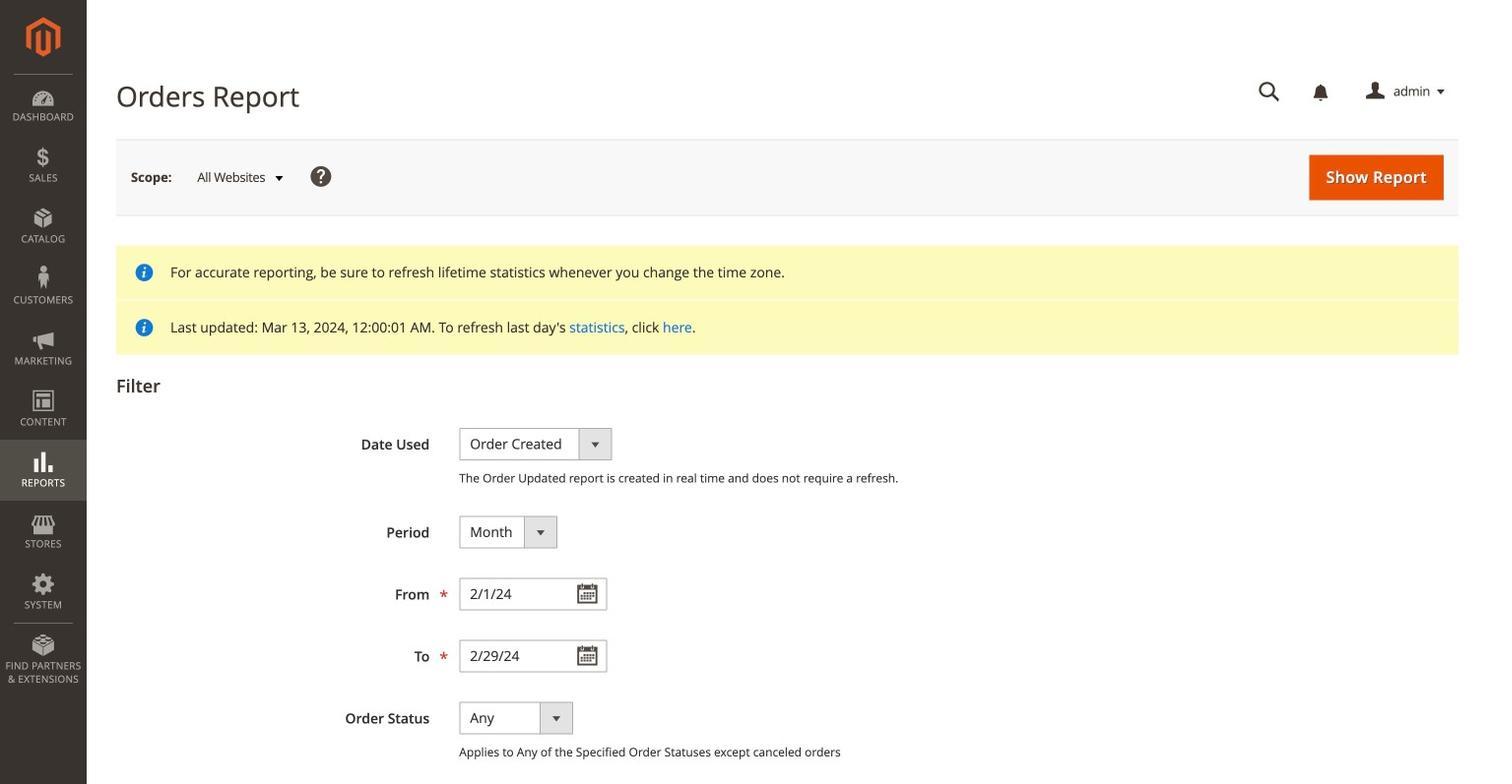 Task type: locate. For each thing, give the bounding box(es) containing it.
None text field
[[459, 640, 607, 673]]

menu bar
[[0, 74, 87, 696]]

None text field
[[1245, 75, 1294, 109], [459, 578, 607, 611], [1245, 75, 1294, 109], [459, 578, 607, 611]]



Task type: vqa. For each thing, say whether or not it's contained in the screenshot.
menu
no



Task type: describe. For each thing, give the bounding box(es) containing it.
magento admin panel image
[[26, 17, 61, 57]]



